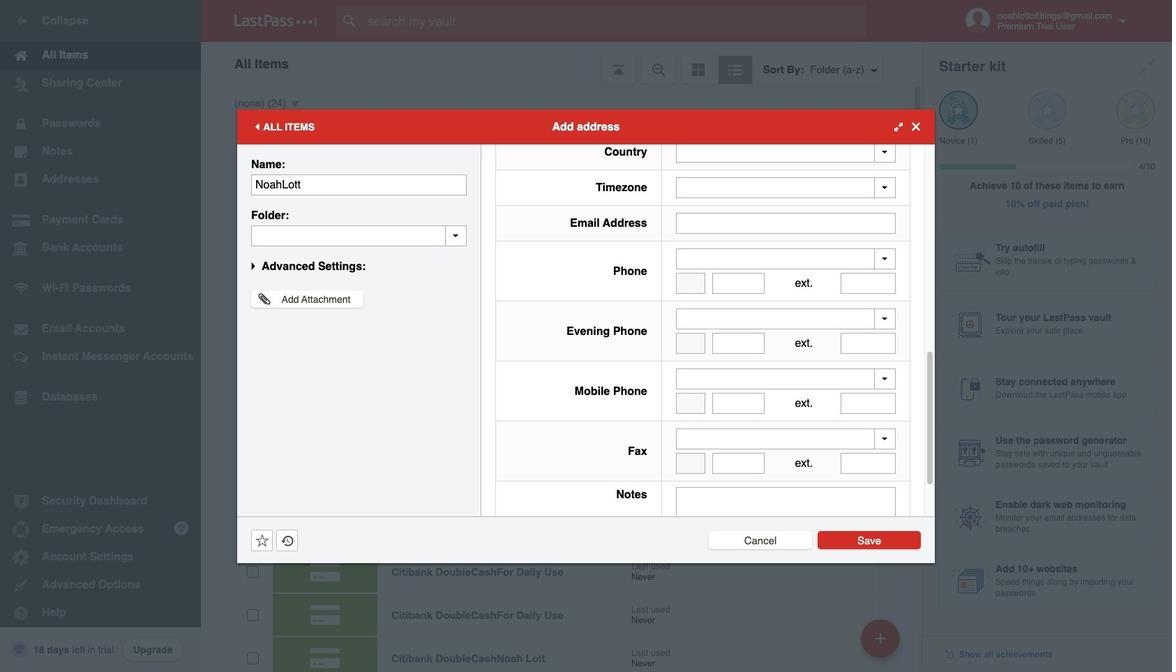 Task type: vqa. For each thing, say whether or not it's contained in the screenshot.
"Search" search field
yes



Task type: describe. For each thing, give the bounding box(es) containing it.
main navigation navigation
[[0, 0, 201, 672]]

lastpass image
[[235, 15, 317, 27]]

Search search field
[[336, 6, 894, 36]]

search my vault text field
[[336, 6, 894, 36]]



Task type: locate. For each thing, give the bounding box(es) containing it.
None text field
[[676, 213, 896, 234], [712, 273, 765, 294], [712, 333, 765, 354], [841, 453, 896, 474], [676, 487, 896, 574], [676, 213, 896, 234], [712, 273, 765, 294], [712, 333, 765, 354], [841, 453, 896, 474], [676, 487, 896, 574]]

None text field
[[251, 174, 467, 195], [251, 225, 467, 246], [676, 273, 705, 294], [841, 273, 896, 294], [676, 333, 705, 354], [841, 333, 896, 354], [676, 393, 705, 414], [712, 393, 765, 414], [841, 393, 896, 414], [676, 453, 705, 474], [712, 453, 765, 474], [251, 174, 467, 195], [251, 225, 467, 246], [676, 273, 705, 294], [841, 273, 896, 294], [676, 333, 705, 354], [841, 333, 896, 354], [676, 393, 705, 414], [712, 393, 765, 414], [841, 393, 896, 414], [676, 453, 705, 474], [712, 453, 765, 474]]

new item navigation
[[856, 615, 909, 672]]

vault options navigation
[[201, 42, 923, 84]]

new item image
[[876, 633, 886, 643]]

dialog
[[237, 0, 935, 583]]



